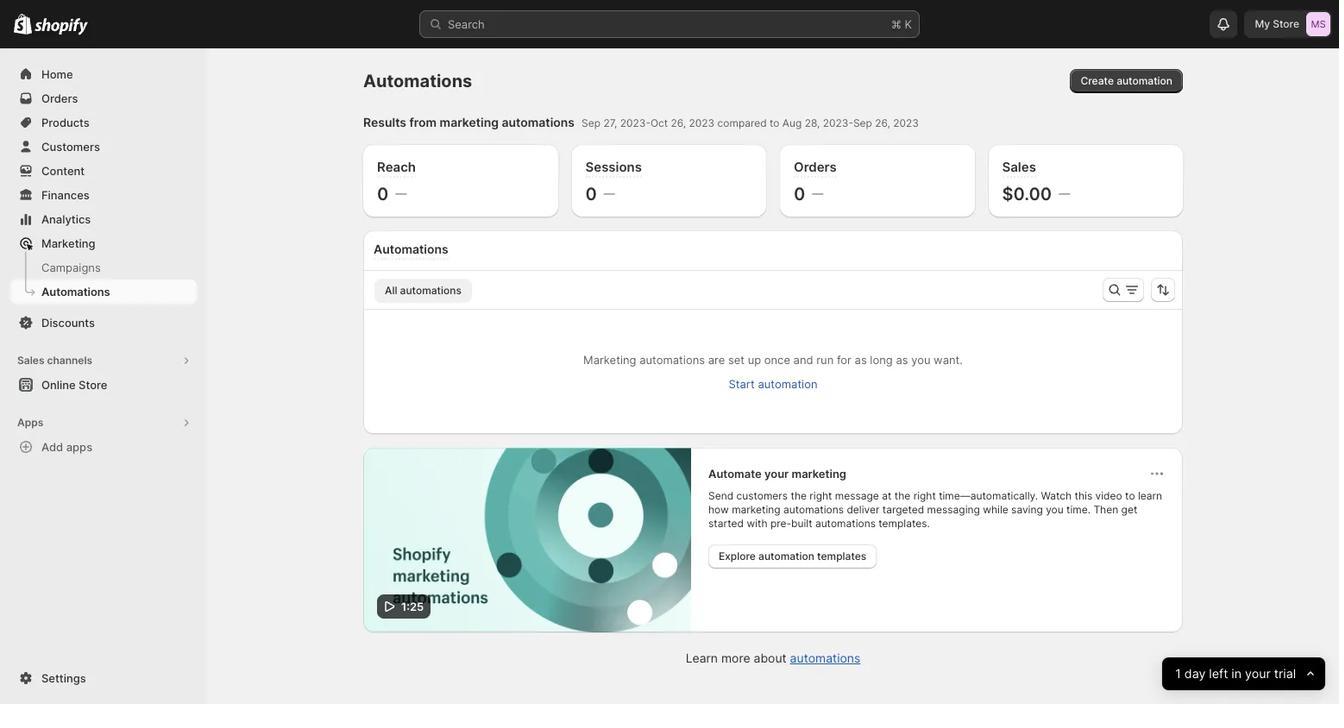 Task type: vqa. For each thing, say whether or not it's contained in the screenshot.
⌘ K
yes



Task type: describe. For each thing, give the bounding box(es) containing it.
pre-
[[771, 517, 791, 530]]

explore automation templates
[[719, 550, 867, 563]]

1 2023 from the left
[[689, 117, 715, 129]]

discounts
[[41, 316, 95, 330]]

orders 0 —
[[794, 159, 837, 204]]

sales channels
[[17, 354, 92, 367]]

explore automation templates link
[[709, 545, 877, 569]]

send customers the right message at the right time—automatically. watch this video to learn how marketing automations deliver targeted messaging while saving you time. then get started with pre-built automations templates.
[[709, 489, 1163, 530]]

my
[[1255, 17, 1271, 30]]

compared
[[718, 117, 767, 129]]

1 2023- from the left
[[620, 117, 651, 129]]

results from marketing automations sep 27, 2023-oct 26, 2023 compared to aug 28, 2023-sep 26, 2023
[[363, 115, 919, 129]]

discounts link
[[10, 311, 197, 335]]

finances link
[[10, 183, 197, 207]]

orders link
[[10, 86, 197, 110]]

explore
[[719, 550, 756, 563]]

saving
[[1012, 503, 1043, 516]]

automate
[[709, 467, 762, 481]]

k
[[905, 17, 912, 31]]

create
[[1081, 74, 1114, 87]]

automations down the deliver
[[816, 517, 876, 530]]

targeted
[[883, 503, 925, 516]]

store for my store
[[1273, 17, 1300, 30]]

analytics
[[41, 212, 91, 226]]

start automation
[[729, 377, 818, 391]]

learn
[[686, 651, 718, 665]]

$0.00
[[1002, 183, 1052, 204]]

deliver
[[847, 503, 880, 516]]

templates
[[817, 550, 867, 563]]

started
[[709, 517, 744, 530]]

— for sessions 0 —
[[604, 186, 615, 200]]

home link
[[10, 62, 197, 86]]

1:25
[[401, 600, 424, 613]]

1 right from the left
[[810, 489, 832, 502]]

oct
[[651, 117, 668, 129]]

all automations
[[385, 284, 462, 297]]

once
[[764, 353, 791, 367]]

templates.
[[879, 517, 930, 530]]

0 vertical spatial you
[[912, 353, 931, 367]]

marketing inside send customers the right message at the right time—automatically. watch this video to learn how marketing automations deliver targeted messaging while saving you time. then get started with pre-built automations templates.
[[732, 503, 781, 516]]

customers
[[737, 489, 788, 502]]

up
[[748, 353, 761, 367]]

add
[[41, 440, 63, 454]]

0 vertical spatial automations
[[363, 71, 472, 91]]

learn
[[1138, 489, 1163, 502]]

marketing automations are set up once and run for as long as you want.
[[584, 353, 963, 367]]

automations left are
[[640, 353, 705, 367]]

time—automatically.
[[939, 489, 1038, 502]]

automation for create
[[1117, 74, 1173, 87]]

reach
[[377, 159, 416, 175]]

sales channels button
[[10, 349, 197, 373]]

add apps button
[[10, 435, 197, 459]]

this
[[1075, 489, 1093, 502]]

finances
[[41, 188, 90, 202]]

start
[[729, 377, 755, 391]]

create automation link
[[1071, 69, 1183, 93]]

1 horizontal spatial shopify image
[[35, 18, 88, 35]]

at
[[882, 489, 892, 502]]

in
[[1232, 666, 1242, 681]]

reach 0 —
[[377, 159, 416, 204]]

while
[[983, 503, 1009, 516]]

marketing link
[[10, 231, 197, 255]]

automation for explore
[[759, 550, 815, 563]]

message
[[835, 489, 879, 502]]

long
[[870, 353, 893, 367]]

left
[[1209, 666, 1228, 681]]

2 the from the left
[[895, 489, 911, 502]]

0 horizontal spatial your
[[765, 467, 789, 481]]

create automation
[[1081, 74, 1173, 87]]

automations link
[[790, 651, 861, 665]]

video
[[1096, 489, 1123, 502]]

products
[[41, 116, 90, 129]]

0 for sessions 0 —
[[586, 183, 597, 204]]

1 vertical spatial automations
[[374, 242, 449, 256]]

1 day left in your trial
[[1175, 666, 1296, 681]]

built
[[791, 517, 813, 530]]

marketing for your
[[792, 467, 847, 481]]

— for sales $0.00 —
[[1059, 186, 1070, 200]]

sessions
[[586, 159, 642, 175]]

— for reach 0 —
[[396, 186, 407, 200]]

you inside send customers the right message at the right time—automatically. watch this video to learn how marketing automations deliver targeted messaging while saving you time. then get started with pre-built automations templates.
[[1046, 503, 1064, 516]]

online store link
[[10, 373, 197, 397]]

content
[[41, 164, 85, 178]]

2 2023- from the left
[[823, 117, 854, 129]]

start automation link
[[718, 372, 828, 396]]

⌘ k
[[892, 17, 912, 31]]

online store
[[41, 378, 107, 392]]

send
[[709, 489, 734, 502]]

and
[[794, 353, 814, 367]]

learn more about automations
[[686, 651, 861, 665]]

27,
[[604, 117, 617, 129]]

all
[[385, 284, 397, 297]]

automations left 27,
[[502, 115, 575, 129]]

search
[[448, 17, 485, 31]]

apps
[[17, 416, 43, 429]]

apps button
[[10, 411, 197, 435]]



Task type: locate. For each thing, give the bounding box(es) containing it.
time.
[[1067, 503, 1091, 516]]

1 horizontal spatial you
[[1046, 503, 1064, 516]]

1 vertical spatial you
[[1046, 503, 1064, 516]]

0 horizontal spatial 26,
[[671, 117, 686, 129]]

messaging
[[927, 503, 980, 516]]

you left want.
[[912, 353, 931, 367]]

automate your marketing
[[709, 467, 847, 481]]

automations inside button
[[400, 284, 462, 297]]

2023- right '28,'
[[823, 117, 854, 129]]

customers link
[[10, 135, 197, 159]]

automations up from in the left of the page
[[363, 71, 472, 91]]

online
[[41, 378, 76, 392]]

results
[[363, 115, 407, 129]]

with
[[747, 517, 768, 530]]

home
[[41, 67, 73, 81]]

—
[[396, 186, 407, 200], [604, 186, 615, 200], [812, 186, 824, 200], [1059, 186, 1070, 200]]

sep right '28,'
[[854, 117, 872, 129]]

0 inside sessions 0 —
[[586, 183, 597, 204]]

marketing up with
[[732, 503, 781, 516]]

orders for orders 0 —
[[794, 159, 837, 175]]

apps
[[66, 440, 92, 454]]

2 2023 from the left
[[894, 117, 919, 129]]

to up get
[[1126, 489, 1135, 502]]

2023-
[[620, 117, 651, 129], [823, 117, 854, 129]]

aug
[[783, 117, 802, 129]]

marketing
[[440, 115, 499, 129], [792, 467, 847, 481], [732, 503, 781, 516]]

sales up the online
[[17, 354, 44, 367]]

1 sep from the left
[[582, 117, 601, 129]]

sep
[[582, 117, 601, 129], [854, 117, 872, 129]]

set
[[728, 353, 745, 367]]

2 0 from the left
[[586, 183, 597, 204]]

settings link
[[10, 666, 197, 690]]

1 26, from the left
[[671, 117, 686, 129]]

0 horizontal spatial marketing
[[440, 115, 499, 129]]

my store image
[[1307, 12, 1331, 36]]

your
[[765, 467, 789, 481], [1245, 666, 1271, 681]]

0 vertical spatial automation
[[1117, 74, 1173, 87]]

run
[[817, 353, 834, 367]]

1 0 from the left
[[377, 183, 389, 204]]

26, right the oct
[[671, 117, 686, 129]]

— inside sessions 0 —
[[604, 186, 615, 200]]

1 vertical spatial orders
[[794, 159, 837, 175]]

1 day left in your trial button
[[1162, 658, 1326, 690]]

marketing up message
[[792, 467, 847, 481]]

2 as from the left
[[896, 353, 908, 367]]

automation right create
[[1117, 74, 1173, 87]]

orders down '28,'
[[794, 159, 837, 175]]

2 sep from the left
[[854, 117, 872, 129]]

day
[[1185, 666, 1206, 681]]

— inside orders 0 —
[[812, 186, 824, 200]]

automations down campaigns
[[41, 285, 110, 299]]

0 horizontal spatial 0
[[377, 183, 389, 204]]

2 right from the left
[[914, 489, 936, 502]]

0 vertical spatial marketing
[[41, 236, 95, 250]]

0 down 'reach'
[[377, 183, 389, 204]]

1 horizontal spatial your
[[1245, 666, 1271, 681]]

0 horizontal spatial sep
[[582, 117, 601, 129]]

are
[[708, 353, 725, 367]]

0 horizontal spatial shopify image
[[14, 14, 32, 35]]

marketing for marketing
[[41, 236, 95, 250]]

campaigns
[[41, 261, 101, 274]]

0 horizontal spatial right
[[810, 489, 832, 502]]

as right for
[[855, 353, 867, 367]]

my store
[[1255, 17, 1300, 30]]

for
[[837, 353, 852, 367]]

0 down sessions
[[586, 183, 597, 204]]

right
[[810, 489, 832, 502], [914, 489, 936, 502]]

2023
[[689, 117, 715, 129], [894, 117, 919, 129]]

sales up $0.00
[[1002, 159, 1036, 175]]

shopify image
[[14, 14, 32, 35], [35, 18, 88, 35]]

analytics link
[[10, 207, 197, 231]]

0 horizontal spatial 2023
[[689, 117, 715, 129]]

2 vertical spatial automations
[[41, 285, 110, 299]]

0 inside reach 0 —
[[377, 183, 389, 204]]

settings
[[41, 671, 86, 685]]

4 — from the left
[[1059, 186, 1070, 200]]

0 vertical spatial your
[[765, 467, 789, 481]]

your inside dropdown button
[[1245, 666, 1271, 681]]

watch
[[1041, 489, 1072, 502]]

1 vertical spatial store
[[79, 378, 107, 392]]

add apps
[[41, 440, 92, 454]]

2 vertical spatial automation
[[759, 550, 815, 563]]

1 vertical spatial your
[[1245, 666, 1271, 681]]

as right long
[[896, 353, 908, 367]]

sales for $0.00
[[1002, 159, 1036, 175]]

— down sessions
[[604, 186, 615, 200]]

1 vertical spatial to
[[1126, 489, 1135, 502]]

0 horizontal spatial you
[[912, 353, 931, 367]]

the up the built
[[791, 489, 807, 502]]

the
[[791, 489, 807, 502], [895, 489, 911, 502]]

— down 'reach'
[[396, 186, 407, 200]]

2 — from the left
[[604, 186, 615, 200]]

automation
[[1117, 74, 1173, 87], [758, 377, 818, 391], [759, 550, 815, 563]]

1 as from the left
[[855, 353, 867, 367]]

sales inside button
[[17, 354, 44, 367]]

1 horizontal spatial 26,
[[875, 117, 891, 129]]

automation down 'pre-'
[[759, 550, 815, 563]]

orders
[[41, 91, 78, 105], [794, 159, 837, 175]]

0 horizontal spatial marketing
[[41, 236, 95, 250]]

2 vertical spatial marketing
[[732, 503, 781, 516]]

right up targeted
[[914, 489, 936, 502]]

orders down home
[[41, 91, 78, 105]]

to inside results from marketing automations sep 27, 2023-oct 26, 2023 compared to aug 28, 2023-sep 26, 2023
[[770, 117, 780, 129]]

sales inside sales $0.00 —
[[1002, 159, 1036, 175]]

1 horizontal spatial as
[[896, 353, 908, 367]]

automations right "all"
[[400, 284, 462, 297]]

automation for start
[[758, 377, 818, 391]]

sales for channels
[[17, 354, 44, 367]]

1 horizontal spatial marketing
[[584, 353, 637, 367]]

2 horizontal spatial marketing
[[792, 467, 847, 481]]

you down 'watch'
[[1046, 503, 1064, 516]]

1 — from the left
[[396, 186, 407, 200]]

1 the from the left
[[791, 489, 807, 502]]

how
[[709, 503, 729, 516]]

to
[[770, 117, 780, 129], [1126, 489, 1135, 502]]

0 horizontal spatial 2023-
[[620, 117, 651, 129]]

1
[[1175, 666, 1181, 681]]

content link
[[10, 159, 197, 183]]

0 horizontal spatial to
[[770, 117, 780, 129]]

0 vertical spatial store
[[1273, 17, 1300, 30]]

2023- right 27,
[[620, 117, 651, 129]]

0 vertical spatial to
[[770, 117, 780, 129]]

0 for reach 0 —
[[377, 183, 389, 204]]

1 vertical spatial automation
[[758, 377, 818, 391]]

1 horizontal spatial 0
[[586, 183, 597, 204]]

0 horizontal spatial as
[[855, 353, 867, 367]]

store inside button
[[79, 378, 107, 392]]

sessions 0 —
[[586, 159, 642, 204]]

automations
[[502, 115, 575, 129], [400, 284, 462, 297], [640, 353, 705, 367], [784, 503, 844, 516], [816, 517, 876, 530], [790, 651, 861, 665]]

1 horizontal spatial sales
[[1002, 159, 1036, 175]]

3 0 from the left
[[794, 183, 806, 204]]

marketing for from
[[440, 115, 499, 129]]

1 horizontal spatial 2023
[[894, 117, 919, 129]]

0 vertical spatial sales
[[1002, 159, 1036, 175]]

sales $0.00 —
[[1002, 159, 1070, 204]]

— inside sales $0.00 —
[[1059, 186, 1070, 200]]

automation down once
[[758, 377, 818, 391]]

online store button
[[0, 373, 207, 397]]

1 vertical spatial marketing
[[584, 353, 637, 367]]

1 vertical spatial marketing
[[792, 467, 847, 481]]

0 horizontal spatial store
[[79, 378, 107, 392]]

your right in in the right bottom of the page
[[1245, 666, 1271, 681]]

0 horizontal spatial the
[[791, 489, 807, 502]]

about
[[754, 651, 787, 665]]

— for orders 0 —
[[812, 186, 824, 200]]

sep left 27,
[[582, 117, 601, 129]]

0 horizontal spatial sales
[[17, 354, 44, 367]]

your up customers
[[765, 467, 789, 481]]

26, right '28,'
[[875, 117, 891, 129]]

0 horizontal spatial orders
[[41, 91, 78, 105]]

campaigns link
[[10, 255, 197, 280]]

3 — from the left
[[812, 186, 824, 200]]

1 horizontal spatial sep
[[854, 117, 872, 129]]

0 down aug
[[794, 183, 806, 204]]

1:25 button
[[363, 448, 691, 632]]

2 26, from the left
[[875, 117, 891, 129]]

from
[[410, 115, 437, 129]]

marketing right from in the left of the page
[[440, 115, 499, 129]]

customers
[[41, 140, 100, 154]]

0 for orders 0 —
[[794, 183, 806, 204]]

store right my
[[1273, 17, 1300, 30]]

automations link
[[10, 280, 197, 304]]

you
[[912, 353, 931, 367], [1046, 503, 1064, 516]]

automations up the built
[[784, 503, 844, 516]]

to left aug
[[770, 117, 780, 129]]

0 inside orders 0 —
[[794, 183, 806, 204]]

channels
[[47, 354, 92, 367]]

more
[[721, 651, 751, 665]]

marketing
[[41, 236, 95, 250], [584, 353, 637, 367]]

2 horizontal spatial 0
[[794, 183, 806, 204]]

1 horizontal spatial 2023-
[[823, 117, 854, 129]]

1 horizontal spatial to
[[1126, 489, 1135, 502]]

products link
[[10, 110, 197, 135]]

want.
[[934, 353, 963, 367]]

automations up all automations
[[374, 242, 449, 256]]

1 vertical spatial sales
[[17, 354, 44, 367]]

automations right 'about'
[[790, 651, 861, 665]]

1 horizontal spatial orders
[[794, 159, 837, 175]]

orders for orders
[[41, 91, 78, 105]]

— right $0.00
[[1059, 186, 1070, 200]]

to inside send customers the right message at the right time—automatically. watch this video to learn how marketing automations deliver targeted messaging while saving you time. then get started with pre-built automations templates.
[[1126, 489, 1135, 502]]

get
[[1122, 503, 1138, 516]]

marketing for marketing automations are set up once and run for as long as you want.
[[584, 353, 637, 367]]

then
[[1094, 503, 1119, 516]]

store
[[1273, 17, 1300, 30], [79, 378, 107, 392]]

0 vertical spatial orders
[[41, 91, 78, 105]]

1 horizontal spatial marketing
[[732, 503, 781, 516]]

— inside reach 0 —
[[396, 186, 407, 200]]

1 horizontal spatial the
[[895, 489, 911, 502]]

store for online store
[[79, 378, 107, 392]]

automations
[[363, 71, 472, 91], [374, 242, 449, 256], [41, 285, 110, 299]]

right up the built
[[810, 489, 832, 502]]

0 vertical spatial marketing
[[440, 115, 499, 129]]

1 horizontal spatial right
[[914, 489, 936, 502]]

1 horizontal spatial store
[[1273, 17, 1300, 30]]

the up targeted
[[895, 489, 911, 502]]

— down '28,'
[[812, 186, 824, 200]]

store down 'sales channels' button
[[79, 378, 107, 392]]



